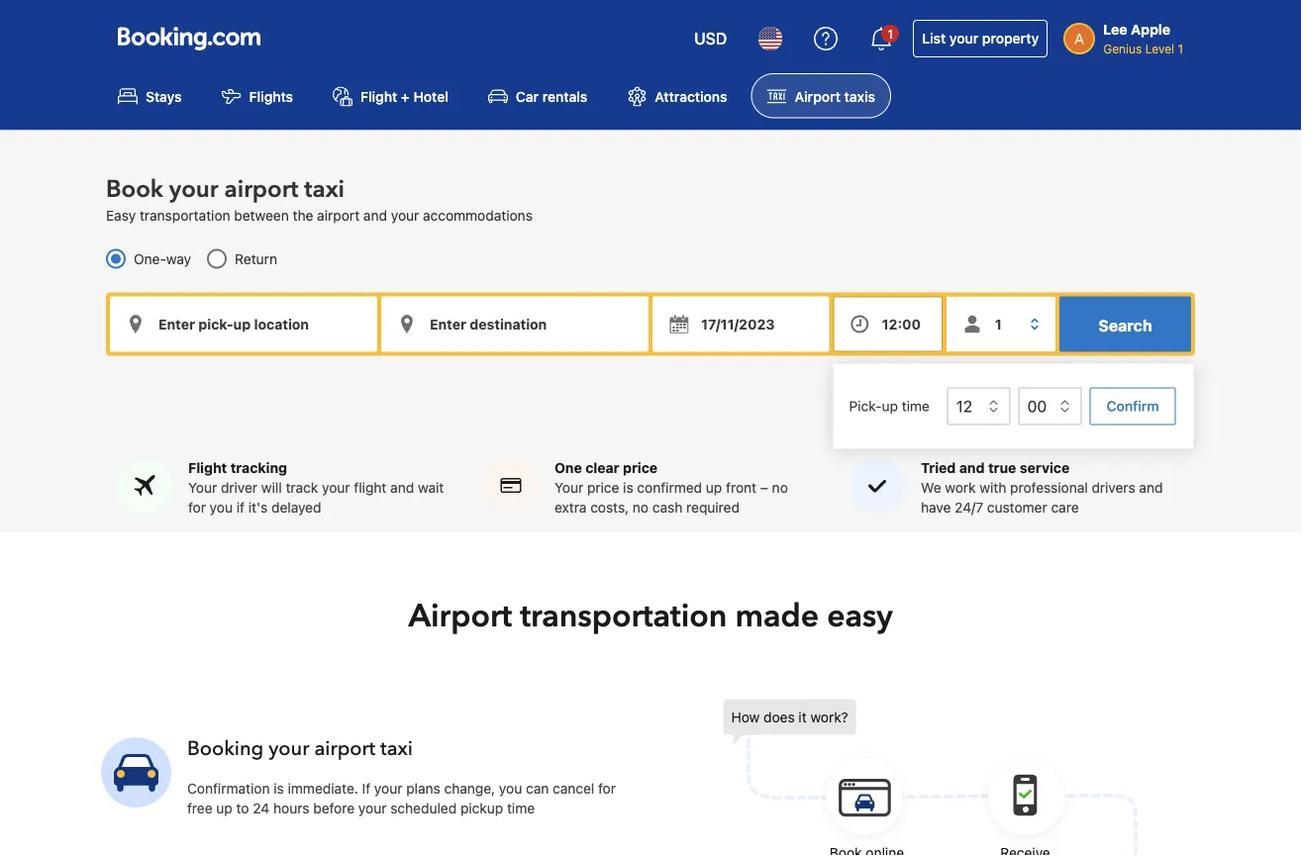 Task type: locate. For each thing, give the bounding box(es) containing it.
0 vertical spatial 1
[[888, 27, 893, 41]]

1 vertical spatial airport
[[408, 595, 512, 638]]

car rentals link
[[472, 73, 603, 118]]

is inside one clear price your price is confirmed up front – no extra costs, no cash required
[[623, 479, 633, 496]]

+
[[401, 88, 410, 104]]

track
[[286, 479, 318, 496]]

flight up driver
[[188, 460, 227, 476]]

17/11/2023
[[701, 316, 775, 332]]

1 left list
[[888, 27, 893, 41]]

you left if on the left bottom of the page
[[210, 499, 233, 516]]

taxis
[[844, 88, 875, 104]]

1 vertical spatial up
[[706, 479, 722, 496]]

delayed
[[271, 499, 321, 516]]

your left driver
[[188, 479, 217, 496]]

taxi
[[304, 173, 345, 206], [380, 735, 413, 763]]

car
[[516, 88, 539, 104]]

0 vertical spatial taxi
[[304, 173, 345, 206]]

time right pick-
[[902, 398, 930, 414]]

pick-
[[849, 398, 882, 414]]

airport right the
[[317, 207, 360, 223]]

0 vertical spatial airport
[[224, 173, 298, 206]]

airport for book
[[224, 173, 298, 206]]

cash
[[652, 499, 683, 516]]

true
[[988, 460, 1016, 476]]

airport for booking
[[314, 735, 375, 763]]

pickup
[[460, 800, 503, 817]]

professional
[[1010, 479, 1088, 496]]

Enter destination text field
[[381, 296, 649, 352]]

1 vertical spatial is
[[274, 780, 284, 797]]

customer
[[987, 499, 1047, 516]]

lee
[[1103, 21, 1127, 38]]

your down one
[[555, 479, 583, 496]]

2 horizontal spatial up
[[882, 398, 898, 414]]

1 horizontal spatial price
[[623, 460, 658, 476]]

1 vertical spatial 1
[[1178, 42, 1183, 55]]

is
[[623, 479, 633, 496], [274, 780, 284, 797]]

and right the
[[363, 207, 387, 223]]

1 vertical spatial taxi
[[380, 735, 413, 763]]

your up immediate.
[[269, 735, 309, 763]]

0 horizontal spatial for
[[188, 499, 206, 516]]

0 horizontal spatial booking airport taxi image
[[101, 738, 171, 808]]

your
[[950, 30, 979, 47], [169, 173, 218, 206], [391, 207, 419, 223], [322, 479, 350, 496], [269, 735, 309, 763], [374, 780, 402, 797], [358, 800, 387, 817]]

0 vertical spatial flight
[[361, 88, 397, 104]]

search
[[1099, 316, 1152, 334]]

and inside book your airport taxi easy transportation between the airport and your accommodations
[[363, 207, 387, 223]]

your
[[188, 479, 217, 496], [555, 479, 583, 496]]

book
[[106, 173, 163, 206]]

2 your from the left
[[555, 479, 583, 496]]

your right list
[[950, 30, 979, 47]]

and
[[363, 207, 387, 223], [959, 460, 985, 476], [390, 479, 414, 496], [1139, 479, 1163, 496]]

24
[[253, 800, 270, 817]]

17/11/2023 button
[[653, 296, 830, 352]]

0 horizontal spatial flight
[[188, 460, 227, 476]]

0 horizontal spatial no
[[633, 499, 649, 516]]

1 horizontal spatial up
[[706, 479, 722, 496]]

for left if on the left bottom of the page
[[188, 499, 206, 516]]

change,
[[444, 780, 495, 797]]

0 vertical spatial for
[[188, 499, 206, 516]]

it
[[799, 709, 807, 726]]

you
[[210, 499, 233, 516], [499, 780, 522, 797]]

tried and true service we work with professional drivers and have 24/7 customer care
[[921, 460, 1163, 516]]

and up work
[[959, 460, 985, 476]]

0 horizontal spatial price
[[587, 479, 619, 496]]

booking.com online hotel reservations image
[[118, 27, 260, 51]]

airport up between
[[224, 173, 298, 206]]

one-
[[134, 250, 166, 267]]

flight inside "link"
[[361, 88, 397, 104]]

to
[[236, 800, 249, 817]]

airport up if
[[314, 735, 375, 763]]

2 vertical spatial up
[[216, 800, 233, 817]]

and left the wait
[[390, 479, 414, 496]]

1 horizontal spatial taxi
[[380, 735, 413, 763]]

1 horizontal spatial flight
[[361, 88, 397, 104]]

cancel
[[553, 780, 594, 797]]

0 vertical spatial no
[[772, 479, 788, 496]]

your right book
[[169, 173, 218, 206]]

usd
[[694, 29, 727, 48]]

flight tracking your driver will track your flight and wait for you if it's delayed
[[188, 460, 444, 516]]

your inside flight tracking your driver will track your flight and wait for you if it's delayed
[[188, 479, 217, 496]]

hotel
[[413, 88, 448, 104]]

up down "12:00" button
[[882, 398, 898, 414]]

1 horizontal spatial you
[[499, 780, 522, 797]]

tried
[[921, 460, 956, 476]]

price up confirmed
[[623, 460, 658, 476]]

you left "can" on the left bottom
[[499, 780, 522, 797]]

no
[[772, 479, 788, 496], [633, 499, 649, 516]]

1 vertical spatial no
[[633, 499, 649, 516]]

flight inside flight tracking your driver will track your flight and wait for you if it's delayed
[[188, 460, 227, 476]]

flight left +
[[361, 88, 397, 104]]

airport for airport taxis
[[795, 88, 841, 104]]

0 horizontal spatial airport
[[408, 595, 512, 638]]

up up required
[[706, 479, 722, 496]]

up left to at the left bottom of page
[[216, 800, 233, 817]]

0 vertical spatial up
[[882, 398, 898, 414]]

0 vertical spatial transportation
[[140, 207, 230, 223]]

1 button
[[858, 15, 905, 62]]

flight + hotel
[[361, 88, 448, 104]]

1 vertical spatial time
[[507, 800, 535, 817]]

24/7
[[955, 499, 983, 516]]

for inside confirmation is immediate. if your plans change, you can cancel for free up to 24 hours before your scheduled pickup time
[[598, 780, 616, 797]]

no right –
[[772, 479, 788, 496]]

airport taxis
[[795, 88, 875, 104]]

front
[[726, 479, 757, 496]]

made
[[735, 595, 819, 638]]

1 right 'level'
[[1178, 42, 1183, 55]]

1 horizontal spatial 1
[[1178, 42, 1183, 55]]

1 horizontal spatial airport
[[795, 88, 841, 104]]

0 horizontal spatial is
[[274, 780, 284, 797]]

service
[[1020, 460, 1070, 476]]

taxi up the
[[304, 173, 345, 206]]

if
[[236, 499, 245, 516]]

1 vertical spatial flight
[[188, 460, 227, 476]]

12:00
[[882, 316, 921, 332]]

confirm button
[[1090, 387, 1176, 425]]

booking airport taxi image
[[723, 700, 1139, 856], [101, 738, 171, 808]]

is inside confirmation is immediate. if your plans change, you can cancel for free up to 24 hours before your scheduled pickup time
[[274, 780, 284, 797]]

is up hours
[[274, 780, 284, 797]]

0 vertical spatial time
[[902, 398, 930, 414]]

is up costs,
[[623, 479, 633, 496]]

for inside flight tracking your driver will track your flight and wait for you if it's delayed
[[188, 499, 206, 516]]

for right cancel
[[598, 780, 616, 797]]

up inside one clear price your price is confirmed up front – no extra costs, no cash required
[[706, 479, 722, 496]]

0 horizontal spatial up
[[216, 800, 233, 817]]

your right track
[[322, 479, 350, 496]]

time down "can" on the left bottom
[[507, 800, 535, 817]]

price
[[623, 460, 658, 476], [587, 479, 619, 496]]

0 vertical spatial you
[[210, 499, 233, 516]]

0 horizontal spatial time
[[507, 800, 535, 817]]

time
[[902, 398, 930, 414], [507, 800, 535, 817]]

the
[[293, 207, 313, 223]]

1 horizontal spatial your
[[555, 479, 583, 496]]

0 horizontal spatial transportation
[[140, 207, 230, 223]]

one
[[555, 460, 582, 476]]

for
[[188, 499, 206, 516], [598, 780, 616, 797]]

level
[[1145, 42, 1175, 55]]

work
[[945, 479, 976, 496]]

0 horizontal spatial 1
[[888, 27, 893, 41]]

1 horizontal spatial for
[[598, 780, 616, 797]]

0 vertical spatial airport
[[795, 88, 841, 104]]

0 vertical spatial price
[[623, 460, 658, 476]]

you inside flight tracking your driver will track your flight and wait for you if it's delayed
[[210, 499, 233, 516]]

1 horizontal spatial is
[[623, 479, 633, 496]]

12:00 button
[[833, 296, 943, 352]]

for for flight tracking your driver will track your flight and wait for you if it's delayed
[[188, 499, 206, 516]]

price down clear
[[587, 479, 619, 496]]

confirmation is immediate. if your plans change, you can cancel for free up to 24 hours before your scheduled pickup time
[[187, 780, 616, 817]]

0 horizontal spatial you
[[210, 499, 233, 516]]

1 vertical spatial transportation
[[520, 595, 727, 638]]

2 vertical spatial airport
[[314, 735, 375, 763]]

transportation
[[140, 207, 230, 223], [520, 595, 727, 638]]

flight for flight + hotel
[[361, 88, 397, 104]]

1 horizontal spatial time
[[902, 398, 930, 414]]

time inside confirmation is immediate. if your plans change, you can cancel for free up to 24 hours before your scheduled pickup time
[[507, 800, 535, 817]]

confirmation
[[187, 780, 270, 797]]

1 vertical spatial you
[[499, 780, 522, 797]]

0 vertical spatial is
[[623, 479, 633, 496]]

flight
[[361, 88, 397, 104], [188, 460, 227, 476]]

1 your from the left
[[188, 479, 217, 496]]

return
[[235, 250, 277, 267]]

your left accommodations on the top
[[391, 207, 419, 223]]

easy
[[106, 207, 136, 223]]

0 horizontal spatial your
[[188, 479, 217, 496]]

no left cash
[[633, 499, 649, 516]]

have
[[921, 499, 951, 516]]

your right if
[[374, 780, 402, 797]]

taxi up plans
[[380, 735, 413, 763]]

1 inside 1 button
[[888, 27, 893, 41]]

0 horizontal spatial taxi
[[304, 173, 345, 206]]

taxi inside book your airport taxi easy transportation between the airport and your accommodations
[[304, 173, 345, 206]]

1 vertical spatial for
[[598, 780, 616, 797]]

confirmed
[[637, 479, 702, 496]]



Task type: vqa. For each thing, say whether or not it's contained in the screenshot.
first Pikes from the top of the HOTELS ON IBIZA THAT YOU CAN BOOK WITHOUT A CREDIT CARD region
no



Task type: describe. For each thing, give the bounding box(es) containing it.
drivers
[[1092, 479, 1135, 496]]

up inside confirmation is immediate. if your plans change, you can cancel for free up to 24 hours before your scheduled pickup time
[[216, 800, 233, 817]]

and inside flight tracking your driver will track your flight and wait for you if it's delayed
[[390, 479, 414, 496]]

1 inside lee apple genius level 1
[[1178, 42, 1183, 55]]

airport taxis link
[[751, 73, 891, 118]]

way
[[166, 250, 191, 267]]

airport for airport transportation made easy
[[408, 595, 512, 638]]

apple
[[1131, 21, 1171, 38]]

work?
[[811, 709, 848, 726]]

list your property link
[[913, 20, 1048, 57]]

one clear price your price is confirmed up front – no extra costs, no cash required
[[555, 460, 788, 516]]

it's
[[248, 499, 268, 516]]

accommodations
[[423, 207, 533, 223]]

1 vertical spatial airport
[[317, 207, 360, 223]]

flights
[[249, 88, 293, 104]]

airport transportation made easy
[[408, 595, 893, 638]]

your down if
[[358, 800, 387, 817]]

1 horizontal spatial no
[[772, 479, 788, 496]]

your inside one clear price your price is confirmed up front – no extra costs, no cash required
[[555, 479, 583, 496]]

before
[[313, 800, 355, 817]]

you inside confirmation is immediate. if your plans change, you can cancel for free up to 24 hours before your scheduled pickup time
[[499, 780, 522, 797]]

booking your airport taxi
[[187, 735, 413, 763]]

taxi for book
[[304, 173, 345, 206]]

taxi for booking
[[380, 735, 413, 763]]

clear
[[585, 460, 619, 476]]

driver
[[221, 479, 258, 496]]

how does it work?
[[731, 709, 848, 726]]

can
[[526, 780, 549, 797]]

care
[[1051, 499, 1079, 516]]

and right "drivers"
[[1139, 479, 1163, 496]]

flight for flight tracking your driver will track your flight and wait for you if it's delayed
[[188, 460, 227, 476]]

book your airport taxi easy transportation between the airport and your accommodations
[[106, 173, 533, 223]]

how
[[731, 709, 760, 726]]

usd button
[[682, 15, 739, 62]]

plans
[[406, 780, 440, 797]]

tracking
[[230, 460, 287, 476]]

easy
[[827, 595, 893, 638]]

confirm
[[1107, 398, 1159, 414]]

if
[[362, 780, 370, 797]]

pick-up time
[[849, 398, 930, 414]]

between
[[234, 207, 289, 223]]

does
[[764, 709, 795, 726]]

car rentals
[[516, 88, 587, 104]]

scheduled
[[390, 800, 457, 817]]

hours
[[273, 800, 309, 817]]

extra
[[555, 499, 587, 516]]

1 horizontal spatial transportation
[[520, 595, 727, 638]]

one-way
[[134, 250, 191, 267]]

list
[[922, 30, 946, 47]]

immediate.
[[288, 780, 358, 797]]

1 vertical spatial price
[[587, 479, 619, 496]]

stays
[[146, 88, 182, 104]]

will
[[261, 479, 282, 496]]

flight + hotel link
[[317, 73, 464, 118]]

search button
[[1060, 296, 1191, 352]]

lee apple genius level 1
[[1103, 21, 1183, 55]]

wait
[[418, 479, 444, 496]]

booking
[[187, 735, 264, 763]]

costs,
[[590, 499, 629, 516]]

we
[[921, 479, 941, 496]]

for for confirmation is immediate. if your plans change, you can cancel for free up to 24 hours before your scheduled pickup time
[[598, 780, 616, 797]]

with
[[980, 479, 1006, 496]]

list your property
[[922, 30, 1039, 47]]

rentals
[[542, 88, 587, 104]]

stays link
[[102, 73, 198, 118]]

transportation inside book your airport taxi easy transportation between the airport and your accommodations
[[140, 207, 230, 223]]

–
[[760, 479, 768, 496]]

Enter pick-up location text field
[[110, 296, 377, 352]]

genius
[[1103, 42, 1142, 55]]

your inside flight tracking your driver will track your flight and wait for you if it's delayed
[[322, 479, 350, 496]]

1 horizontal spatial booking airport taxi image
[[723, 700, 1139, 856]]

free
[[187, 800, 213, 817]]

flight
[[354, 479, 387, 496]]

attractions link
[[611, 73, 743, 118]]

flights link
[[206, 73, 309, 118]]

attractions
[[655, 88, 727, 104]]



